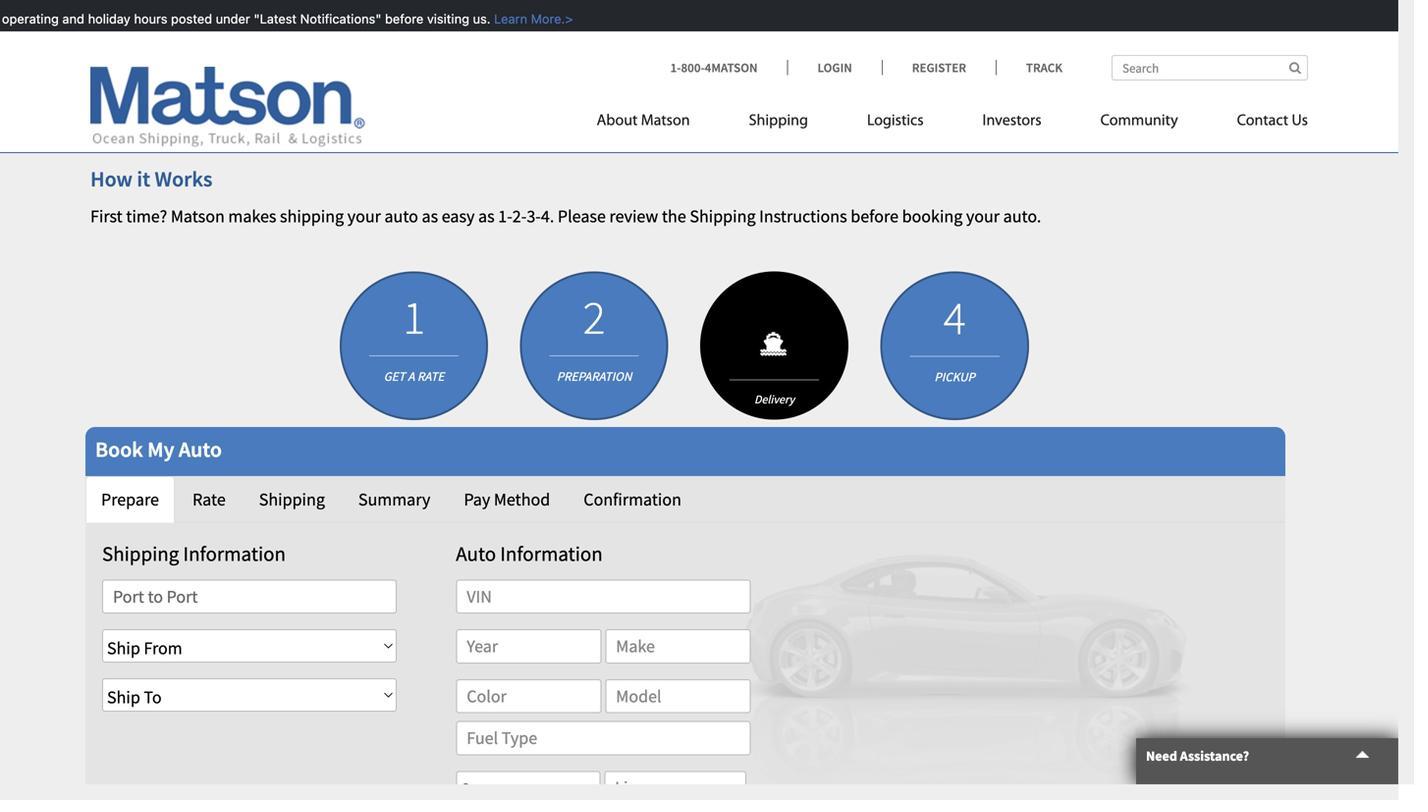 Task type: vqa. For each thing, say whether or not it's contained in the screenshot.
the bottom load
no



Task type: describe. For each thing, give the bounding box(es) containing it.
your left auto.
[[967, 205, 1000, 227]]

Color text field
[[456, 680, 601, 714]]

service
[[1183, 0, 1235, 19]]

book
[[95, 436, 143, 463]]

Fuel Type text field
[[456, 722, 751, 756]]

1-800-4matson
[[671, 59, 758, 76]]

we're
[[90, 26, 132, 48]]

our
[[600, 26, 625, 48]]

search image
[[1290, 61, 1302, 74]]

get for get a rate!
[[392, 279, 408, 280]]

summary link
[[343, 476, 446, 523]]

4matson
[[705, 59, 758, 76]]

register link
[[882, 59, 996, 76]]

0 horizontal spatial auto
[[164, 26, 197, 48]]

specialists
[[268, 26, 345, 48]]

0 vertical spatial preparation
[[569, 279, 622, 280]]

shipping inside shipping your vehicle between the mainland and hawaii, alaska or guam/micronesia                                         is easy! matson is proud to offer the most frequent, dependable service in the                                         trade. we're the auto shipping specialists -- we treat your auto carefully and                                         our people are professionals.
[[201, 26, 265, 48]]

click here for matson's hawaii and guam/micronesia bill of lading terms and conditions
[[90, 74, 740, 96]]

your right the treat
[[427, 26, 460, 48]]

1 vertical spatial conditions
[[775, 121, 855, 144]]

time?
[[126, 205, 167, 227]]

we
[[363, 26, 384, 48]]

register
[[912, 59, 967, 76]]

shipping inside top menu navigation
[[749, 113, 808, 129]]

hawaii
[[260, 74, 310, 96]]

dependable
[[1091, 0, 1180, 19]]

matson's
[[191, 74, 256, 96]]

logistics link
[[838, 104, 953, 144]]

guam/micronesia inside shipping your vehicle between the mainland and hawaii, alaska or guam/micronesia                                         is easy! matson is proud to offer the most frequent, dependable service in the                                         trade. we're the auto shipping specialists -- we treat your auto carefully and                                         our people are professionals.
[[582, 0, 712, 19]]

us
[[1292, 113, 1309, 129]]

works
[[155, 165, 213, 192]]

2-
[[513, 205, 527, 227]]

click here link
[[90, 74, 166, 96]]

1 vertical spatial preparation
[[557, 369, 632, 385]]

book my auto
[[95, 436, 222, 463]]

1 horizontal spatial auto
[[385, 205, 418, 227]]

2 as from the left
[[478, 205, 495, 227]]

1 vertical spatial shipping link
[[243, 476, 341, 523]]

easy
[[442, 205, 475, 227]]

1-800-4matson link
[[671, 59, 787, 76]]

1 - from the left
[[348, 26, 354, 48]]

between inside shipping your vehicle between the mainland and hawaii, alaska or guam/micronesia                                         is easy! matson is proud to offer the most frequent, dependable service in the                                         trade. we're the auto shipping specialists -- we treat your auto carefully and                                         our people are professionals.
[[253, 0, 317, 19]]

ship image
[[760, 333, 789, 356]]

people
[[629, 26, 680, 48]]

how it works
[[90, 165, 213, 192]]

trade.
[[1284, 0, 1328, 19]]

before
[[851, 205, 899, 227]]

shipping your vehicle between the mainland and hawaii, alaska or guam/micronesia                                         is easy! matson is proud to offer the most frequent, dependable service in the                                         trade. we're the auto shipping specialists -- we treat your auto carefully and                                         our people are professionals.
[[90, 0, 1328, 48]]

top menu navigation
[[597, 104, 1309, 144]]

for matson's alaska bill of lading terms and conditions
[[447, 121, 855, 144]]

1 vertical spatial of
[[622, 121, 637, 144]]

and up the about matson
[[628, 74, 656, 96]]

first
[[90, 205, 123, 227]]

contact us
[[1237, 113, 1309, 129]]

1 vertical spatial lading
[[640, 121, 691, 144]]

and down or
[[568, 26, 597, 48]]

confirmation
[[584, 489, 682, 511]]

confirmation link
[[568, 476, 697, 523]]

vehicle
[[197, 0, 249, 19]]

prepare
[[101, 489, 159, 511]]

proud
[[845, 0, 890, 19]]

rate link
[[177, 476, 241, 523]]

community
[[1101, 113, 1178, 129]]

need
[[1146, 748, 1178, 765]]

assistance?
[[1180, 748, 1250, 765]]

learn more.>
[[487, 11, 569, 26]]

makes
[[228, 205, 276, 227]]

get a rate!
[[392, 279, 438, 280]]

in
[[1239, 0, 1253, 19]]

prepare link
[[85, 476, 175, 523]]

delivery
[[755, 392, 795, 407]]

need assistance?
[[1146, 748, 1250, 765]]

and down 4matson on the top of the page
[[743, 121, 771, 144]]

shipping between tacoma and alaska,
[[90, 121, 377, 144]]

1 as from the left
[[422, 205, 438, 227]]

contact
[[1237, 113, 1289, 129]]

a for rate
[[408, 369, 415, 385]]

please
[[558, 205, 606, 227]]

get for get a rate
[[384, 369, 405, 385]]

click
[[90, 74, 126, 96]]

2 horizontal spatial auto
[[464, 26, 497, 48]]

booking
[[902, 205, 963, 227]]

learn more.> link
[[487, 11, 569, 26]]

VIN text field
[[456, 580, 751, 614]]

auto information
[[456, 541, 603, 567]]

shipping for shipping your vehicle between the mainland and hawaii, alaska or guam/micronesia                                         is easy! matson is proud to offer the most frequent, dependable service in the                                         trade. we're the auto shipping specialists -- we treat your auto carefully and                                         our people are professionals.
[[90, 0, 156, 19]]

rate!
[[417, 279, 438, 280]]

alaska,
[[321, 121, 373, 144]]

0 horizontal spatial rate
[[193, 489, 226, 511]]

Search search field
[[1112, 55, 1309, 81]]

offer
[[913, 0, 947, 19]]

investors link
[[953, 104, 1071, 144]]

community link
[[1071, 104, 1208, 144]]

shipping for bottom the shipping link
[[259, 489, 325, 511]]

pay
[[464, 489, 490, 511]]

about matson
[[597, 113, 690, 129]]

Make text field
[[605, 630, 751, 664]]

get a rate
[[384, 369, 444, 385]]

shipping for shipping information
[[102, 541, 179, 567]]

carefully
[[501, 26, 565, 48]]



Task type: locate. For each thing, give the bounding box(es) containing it.
a
[[410, 279, 415, 280], [408, 369, 415, 385]]

track link
[[996, 59, 1063, 76]]

1 vertical spatial a
[[408, 369, 415, 385]]

as left easy
[[422, 205, 438, 227]]

1 horizontal spatial is
[[830, 0, 842, 19]]

0 horizontal spatial of
[[507, 74, 521, 96]]

1 horizontal spatial of
[[622, 121, 637, 144]]

easy!
[[731, 0, 769, 19]]

0 vertical spatial of
[[507, 74, 521, 96]]

the right we're
[[136, 26, 160, 48]]

0 horizontal spatial 1-
[[498, 205, 513, 227]]

conditions down the are
[[659, 74, 740, 96]]

and left alaska,
[[289, 121, 317, 144]]

1 vertical spatial between
[[160, 121, 224, 144]]

rate
[[417, 369, 444, 385], [193, 489, 226, 511]]

is left proud
[[830, 0, 842, 19]]

frequent,
[[1019, 0, 1088, 19]]

0 horizontal spatial information
[[183, 541, 286, 567]]

800-
[[681, 59, 705, 76]]

auto down 'pay'
[[456, 541, 496, 567]]

bill up please
[[595, 121, 618, 144]]

blue matson logo with ocean, shipping, truck, rail and logistics written beneath it. image
[[90, 67, 365, 148]]

2 horizontal spatial matson
[[773, 0, 827, 19]]

terms down 1-800-4matson
[[694, 121, 739, 144]]

tacoma
[[228, 121, 286, 144]]

shipping information
[[102, 541, 286, 567]]

my
[[148, 436, 174, 463]]

rate up shipping information
[[193, 489, 226, 511]]

to
[[894, 0, 909, 19]]

0 horizontal spatial as
[[422, 205, 438, 227]]

Model text field
[[605, 680, 751, 714]]

1-
[[671, 59, 681, 76], [498, 205, 513, 227]]

shipping
[[90, 0, 156, 19], [749, 113, 808, 129], [90, 121, 156, 144], [690, 205, 756, 227], [259, 489, 325, 511], [102, 541, 179, 567]]

the right in
[[1256, 0, 1281, 19]]

investors
[[983, 113, 1042, 129]]

preparation down 2
[[557, 369, 632, 385]]

between up specialists
[[253, 0, 317, 19]]

it
[[137, 165, 150, 192]]

1- left 3-
[[498, 205, 513, 227]]

1 horizontal spatial shipping
[[280, 205, 344, 227]]

matson inside about matson link
[[641, 113, 690, 129]]

0 vertical spatial get
[[392, 279, 408, 280]]

shipping
[[201, 26, 265, 48], [280, 205, 344, 227]]

None text field
[[102, 580, 397, 614]]

your down alaska,
[[347, 205, 381, 227]]

are
[[684, 26, 707, 48]]

2 - from the left
[[354, 26, 359, 48]]

auto left easy
[[385, 205, 418, 227]]

0 vertical spatial guam/micronesia
[[582, 0, 712, 19]]

4.
[[541, 205, 554, 227]]

between
[[253, 0, 317, 19], [160, 121, 224, 144]]

2 information from the left
[[500, 541, 603, 567]]

the up specialists
[[320, 0, 345, 19]]

1 horizontal spatial shipping link
[[720, 104, 838, 144]]

shipping left 'instructions'
[[690, 205, 756, 227]]

-
[[348, 26, 354, 48], [354, 26, 359, 48]]

and up the treat
[[421, 0, 449, 19]]

guam/micronesia
[[582, 0, 712, 19], [346, 74, 476, 96]]

1 vertical spatial terms
[[694, 121, 739, 144]]

mainland
[[348, 0, 417, 19]]

0 horizontal spatial shipping
[[201, 26, 265, 48]]

here
[[130, 74, 163, 96]]

about
[[597, 113, 638, 129]]

1 vertical spatial alaska
[[543, 121, 591, 144]]

and
[[421, 0, 449, 19], [568, 26, 597, 48], [314, 74, 342, 96], [628, 74, 656, 96], [289, 121, 317, 144], [743, 121, 771, 144]]

for
[[166, 74, 187, 96], [451, 121, 472, 144]]

your
[[160, 0, 193, 19], [427, 26, 460, 48], [347, 205, 381, 227], [967, 205, 1000, 227]]

Year text field
[[456, 630, 601, 664]]

get left rate!
[[392, 279, 408, 280]]

rate down 1
[[417, 369, 444, 385]]

1 vertical spatial auto
[[456, 541, 496, 567]]

matson down works
[[171, 205, 225, 227]]

contact us link
[[1208, 104, 1309, 144]]

1 is from the left
[[716, 0, 727, 19]]

0 horizontal spatial lading
[[525, 74, 575, 96]]

0 vertical spatial shipping link
[[720, 104, 838, 144]]

shipping for shipping between tacoma and alaska,
[[90, 121, 156, 144]]

1 horizontal spatial rate
[[417, 369, 444, 385]]

1 vertical spatial get
[[384, 369, 405, 385]]

the right review
[[662, 205, 686, 227]]

matson right about
[[641, 113, 690, 129]]

bill up 'matson's'
[[479, 74, 503, 96]]

pay                                                 method link
[[448, 476, 566, 523]]

information
[[183, 541, 286, 567], [500, 541, 603, 567]]

a down 1
[[408, 369, 415, 385]]

0 vertical spatial terms
[[579, 74, 624, 96]]

login
[[818, 59, 852, 76]]

how
[[90, 165, 133, 192]]

most
[[979, 0, 1016, 19]]

the right offer at the top right
[[951, 0, 975, 19]]

learn
[[490, 11, 523, 26]]

0 vertical spatial alaska
[[511, 0, 559, 19]]

pay                                                 method
[[464, 489, 550, 511]]

shipping down vehicle
[[201, 26, 265, 48]]

1 information from the left
[[183, 541, 286, 567]]

2 vertical spatial matson
[[171, 205, 225, 227]]

matson's
[[475, 121, 540, 144]]

about matson link
[[597, 104, 720, 144]]

1 horizontal spatial bill
[[595, 121, 618, 144]]

0 vertical spatial between
[[253, 0, 317, 19]]

is left easy!
[[716, 0, 727, 19]]

auto down vehicle
[[164, 26, 197, 48]]

your left vehicle
[[160, 0, 193, 19]]

information for shipping information
[[183, 541, 286, 567]]

shipping right makes
[[280, 205, 344, 227]]

preparation up 2
[[569, 279, 622, 280]]

2
[[583, 288, 606, 347]]

shipping down prepare link
[[102, 541, 179, 567]]

1 horizontal spatial matson
[[641, 113, 690, 129]]

1 vertical spatial matson
[[641, 113, 690, 129]]

information down the "rate" link on the left of page
[[183, 541, 286, 567]]

hawaii,
[[453, 0, 508, 19]]

0 horizontal spatial terms
[[579, 74, 624, 96]]

auto right "my"
[[179, 436, 222, 463]]

conditions down login link
[[775, 121, 855, 144]]

0 horizontal spatial shipping link
[[243, 476, 341, 523]]

0 horizontal spatial for
[[166, 74, 187, 96]]

None search field
[[1112, 55, 1309, 81]]

0 horizontal spatial guam/micronesia
[[346, 74, 476, 96]]

for left 'matson's'
[[451, 121, 472, 144]]

0 horizontal spatial bill
[[479, 74, 503, 96]]

0 vertical spatial 1-
[[671, 59, 681, 76]]

1 horizontal spatial auto
[[456, 541, 496, 567]]

of up 'matson's'
[[507, 74, 521, 96]]

auto down hawaii,
[[464, 26, 497, 48]]

conditions
[[659, 74, 740, 96], [775, 121, 855, 144]]

1- down 'people'
[[671, 59, 681, 76]]

1 horizontal spatial terms
[[694, 121, 739, 144]]

1 vertical spatial rate
[[193, 489, 226, 511]]

0 horizontal spatial conditions
[[659, 74, 740, 96]]

1 horizontal spatial information
[[500, 541, 603, 567]]

lading right about
[[640, 121, 691, 144]]

shipping up we're
[[90, 0, 156, 19]]

as
[[422, 205, 438, 227], [478, 205, 495, 227]]

terms up about
[[579, 74, 624, 96]]

treat
[[388, 26, 423, 48]]

shipping inside shipping your vehicle between the mainland and hawaii, alaska or guam/micronesia                                         is easy! matson is proud to offer the most frequent, dependable service in the                                         trade. we're the auto shipping specialists -- we treat your auto carefully and                                         our people are professionals.
[[90, 0, 156, 19]]

or
[[563, 0, 578, 19]]

1 horizontal spatial 1-
[[671, 59, 681, 76]]

shipping link right the "rate" link on the left of page
[[243, 476, 341, 523]]

1 vertical spatial guam/micronesia
[[346, 74, 476, 96]]

get down 1
[[384, 369, 405, 385]]

0 vertical spatial matson
[[773, 0, 827, 19]]

1 horizontal spatial for
[[451, 121, 472, 144]]

1 vertical spatial bill
[[595, 121, 618, 144]]

alaska
[[511, 0, 559, 19], [543, 121, 591, 144]]

1 horizontal spatial between
[[253, 0, 317, 19]]

shipping link down 4matson on the top of the page
[[720, 104, 838, 144]]

0 horizontal spatial between
[[160, 121, 224, 144]]

0 vertical spatial lading
[[525, 74, 575, 96]]

auto.
[[1004, 205, 1042, 227]]

3-
[[527, 205, 541, 227]]

is
[[716, 0, 727, 19], [830, 0, 842, 19]]

0 vertical spatial auto
[[179, 436, 222, 463]]

first time? matson makes shipping your auto as easy as 1-2-3-4. please review the                                                   shipping instructions before booking your auto.
[[90, 205, 1042, 227]]

alaska left about
[[543, 121, 591, 144]]

and right the hawaii
[[314, 74, 342, 96]]

logistics
[[867, 113, 924, 129]]

0 vertical spatial for
[[166, 74, 187, 96]]

shipping right the "rate" link on the left of page
[[259, 489, 325, 511]]

0 vertical spatial shipping
[[201, 26, 265, 48]]

1 vertical spatial 1-
[[498, 205, 513, 227]]

1 vertical spatial shipping
[[280, 205, 344, 227]]

0 vertical spatial a
[[410, 279, 415, 280]]

matson inside shipping your vehicle between the mainland and hawaii, alaska or guam/micronesia                                         is easy! matson is proud to offer the most frequent, dependable service in the                                         trade. we're the auto shipping specialists -- we treat your auto carefully and                                         our people are professionals.
[[773, 0, 827, 19]]

more.>
[[527, 11, 569, 26]]

shipping up how
[[90, 121, 156, 144]]

professionals.
[[711, 26, 814, 48]]

guam/micronesia down the treat
[[346, 74, 476, 96]]

matson up professionals. at top right
[[773, 0, 827, 19]]

alaska up carefully
[[511, 0, 559, 19]]

2 is from the left
[[830, 0, 842, 19]]

shipping link
[[720, 104, 838, 144], [243, 476, 341, 523]]

track
[[1026, 59, 1063, 76]]

of
[[507, 74, 521, 96], [622, 121, 637, 144]]

instructions
[[759, 205, 847, 227]]

the
[[320, 0, 345, 19], [951, 0, 975, 19], [1256, 0, 1281, 19], [136, 26, 160, 48], [662, 205, 686, 227]]

for right here
[[166, 74, 187, 96]]

information down method
[[500, 541, 603, 567]]

1 horizontal spatial conditions
[[775, 121, 855, 144]]

0 horizontal spatial auto
[[179, 436, 222, 463]]

a for rate!
[[410, 279, 415, 280]]

lading down carefully
[[525, 74, 575, 96]]

1 horizontal spatial lading
[[640, 121, 691, 144]]

method
[[494, 489, 550, 511]]

bill
[[479, 74, 503, 96], [595, 121, 618, 144]]

1 vertical spatial for
[[451, 121, 472, 144]]

4
[[944, 288, 966, 347]]

information for auto information
[[500, 541, 603, 567]]

as right easy
[[478, 205, 495, 227]]

0 vertical spatial bill
[[479, 74, 503, 96]]

0 horizontal spatial matson
[[171, 205, 225, 227]]

0 horizontal spatial is
[[716, 0, 727, 19]]

0 vertical spatial rate
[[417, 369, 444, 385]]

a left rate!
[[410, 279, 415, 280]]

between up works
[[160, 121, 224, 144]]

1
[[403, 288, 425, 347]]

login link
[[787, 59, 882, 76]]

guam/micronesia up 'people'
[[582, 0, 712, 19]]

alaska inside shipping your vehicle between the mainland and hawaii, alaska or guam/micronesia                                         is easy! matson is proud to offer the most frequent, dependable service in the                                         trade. we're the auto shipping specialists -- we treat your auto carefully and                                         our people are professionals.
[[511, 0, 559, 19]]

1 horizontal spatial as
[[478, 205, 495, 227]]

summary
[[358, 489, 431, 511]]

auto
[[164, 26, 197, 48], [464, 26, 497, 48], [385, 205, 418, 227]]

of up review
[[622, 121, 637, 144]]

1 horizontal spatial guam/micronesia
[[582, 0, 712, 19]]

shipping down 4matson on the top of the page
[[749, 113, 808, 129]]

get
[[392, 279, 408, 280], [384, 369, 405, 385]]

0 vertical spatial conditions
[[659, 74, 740, 96]]



